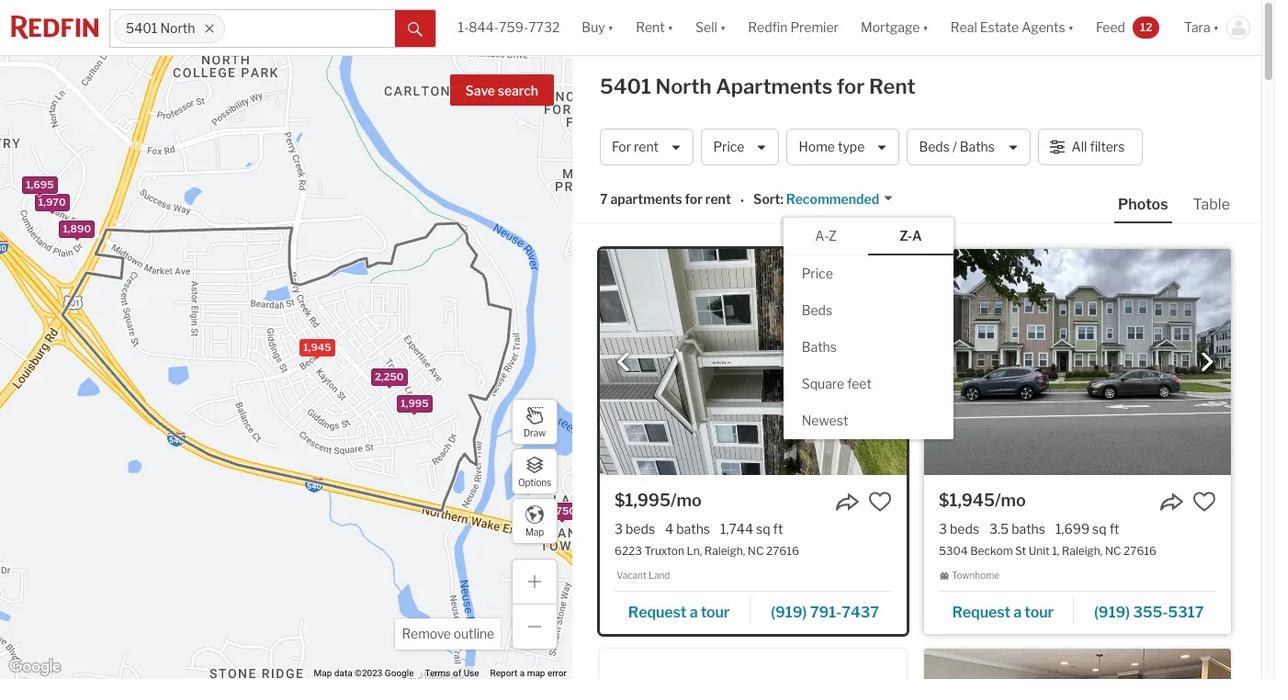 Task type: locate. For each thing, give the bounding box(es) containing it.
request a tour down townhome
[[953, 604, 1054, 621]]

2 3 from the left
[[939, 521, 947, 537]]

0 vertical spatial 5401
[[126, 21, 158, 36]]

dialog containing a-z
[[784, 217, 954, 439]]

beds / baths
[[919, 139, 995, 155]]

$1,995 /mo
[[615, 491, 702, 510]]

1 (919) from the left
[[771, 604, 807, 621]]

favorite button checkbox
[[868, 490, 892, 514]]

1 horizontal spatial raleigh,
[[1062, 544, 1103, 558]]

home type
[[799, 139, 865, 155]]

for up type
[[837, 74, 865, 98]]

sq right 1,744
[[756, 521, 771, 537]]

request a tour
[[628, 604, 730, 621], [953, 604, 1054, 621]]

1 vertical spatial rent
[[869, 74, 916, 98]]

3.5 baths
[[990, 521, 1046, 537]]

2 ▾ from the left
[[668, 20, 674, 35]]

north down sell
[[656, 74, 712, 98]]

1 favorite button image from the left
[[868, 490, 892, 514]]

1 horizontal spatial 5401
[[600, 74, 651, 98]]

0 horizontal spatial tour
[[701, 604, 730, 621]]

beds
[[919, 139, 950, 155], [802, 302, 833, 318]]

1 ▾ from the left
[[608, 20, 614, 35]]

1,695
[[25, 178, 53, 191]]

2 favorite button image from the left
[[1193, 490, 1217, 514]]

1 horizontal spatial 27616
[[1124, 544, 1157, 558]]

0 horizontal spatial for
[[685, 191, 703, 207]]

0 horizontal spatial north
[[160, 21, 195, 36]]

sq
[[756, 521, 771, 537], [1093, 521, 1107, 537]]

beds up baths button on the right of the page
[[802, 302, 833, 318]]

5401 up the 'for'
[[600, 74, 651, 98]]

27616 down 1,744 sq ft
[[766, 544, 799, 558]]

2 horizontal spatial a
[[1014, 604, 1022, 621]]

agents
[[1022, 20, 1066, 35]]

0 horizontal spatial request a tour
[[628, 604, 730, 621]]

/mo
[[671, 491, 702, 510], [995, 491, 1026, 510]]

2 baths from the left
[[1012, 521, 1046, 537]]

estate
[[980, 20, 1019, 35]]

2 request a tour button from the left
[[939, 597, 1075, 625]]

1 baths from the left
[[677, 521, 710, 537]]

2 27616 from the left
[[1124, 544, 1157, 558]]

feed
[[1096, 20, 1126, 35]]

a down ln,
[[690, 604, 698, 621]]

1 horizontal spatial north
[[656, 74, 712, 98]]

sort
[[754, 191, 781, 207]]

1 sq from the left
[[756, 521, 771, 537]]

sq for $1,945 /mo
[[1093, 521, 1107, 537]]

a-z button
[[784, 217, 869, 254]]

1 horizontal spatial price button
[[784, 255, 954, 292]]

0 horizontal spatial beds
[[626, 521, 655, 537]]

dialog
[[784, 217, 954, 439]]

outline
[[454, 626, 494, 641]]

1 horizontal spatial /mo
[[995, 491, 1026, 510]]

▾ right the tara at the right top of page
[[1214, 20, 1220, 35]]

0 horizontal spatial beds
[[802, 302, 833, 318]]

▾ for tara ▾
[[1214, 20, 1220, 35]]

5401 left remove 5401 north 'image'
[[126, 21, 158, 36]]

0 horizontal spatial /mo
[[671, 491, 702, 510]]

apartments
[[611, 191, 682, 207]]

0 horizontal spatial request
[[628, 604, 687, 621]]

previous button image
[[615, 353, 633, 371], [939, 353, 958, 371]]

beds left /
[[919, 139, 950, 155]]

1 horizontal spatial for
[[837, 74, 865, 98]]

report
[[490, 668, 518, 678]]

1 horizontal spatial beds
[[950, 521, 980, 537]]

0 vertical spatial baths
[[960, 139, 995, 155]]

2 ft from the left
[[1110, 521, 1120, 537]]

0 horizontal spatial (919)
[[771, 604, 807, 621]]

report a map error
[[490, 668, 567, 678]]

0 horizontal spatial raleigh,
[[705, 544, 746, 558]]

vacant
[[617, 570, 647, 581]]

1 horizontal spatial a
[[690, 604, 698, 621]]

request a tour button
[[615, 597, 751, 625], [939, 597, 1075, 625]]

▾ right buy
[[608, 20, 614, 35]]

buy ▾ button
[[582, 0, 614, 55]]

1 vertical spatial for
[[685, 191, 703, 207]]

0 horizontal spatial baths
[[677, 521, 710, 537]]

unit
[[1029, 544, 1050, 558]]

favorite button checkbox
[[1193, 490, 1217, 514]]

map inside button
[[526, 526, 544, 537]]

▾ for rent ▾
[[668, 20, 674, 35]]

baths right /
[[960, 139, 995, 155]]

for inside 7 apartments for rent •
[[685, 191, 703, 207]]

0 vertical spatial for
[[837, 74, 865, 98]]

next button image
[[1198, 353, 1217, 371]]

0 horizontal spatial 27616
[[766, 544, 799, 558]]

1 horizontal spatial 3 beds
[[939, 521, 980, 537]]

6223 truxton ln, raleigh, nc 27616
[[615, 544, 799, 558]]

map for map data ©2023 google
[[314, 668, 332, 678]]

feet
[[847, 376, 872, 391]]

(919) inside (919) 791-7437 'link'
[[771, 604, 807, 621]]

recommended button
[[784, 191, 894, 208]]

1 tour from the left
[[701, 604, 730, 621]]

3.5
[[990, 521, 1009, 537]]

sell ▾ button
[[696, 0, 726, 55]]

beds up 5304
[[950, 521, 980, 537]]

2 request a tour from the left
[[953, 604, 1054, 621]]

None search field
[[225, 10, 396, 47]]

nc down 1,744 sq ft
[[748, 544, 764, 558]]

baths up st
[[1012, 521, 1046, 537]]

price button down z at the top right
[[784, 255, 954, 292]]

1 request a tour button from the left
[[615, 597, 751, 625]]

1 horizontal spatial nc
[[1106, 544, 1122, 558]]

0 horizontal spatial nc
[[748, 544, 764, 558]]

1,945
[[303, 341, 331, 354]]

0 vertical spatial north
[[160, 21, 195, 36]]

a left map
[[520, 668, 525, 678]]

1 horizontal spatial favorite button image
[[1193, 490, 1217, 514]]

beds up 6223
[[626, 521, 655, 537]]

rent left •
[[706, 191, 731, 207]]

remove outline button
[[396, 618, 501, 650]]

0 horizontal spatial request a tour button
[[615, 597, 751, 625]]

3 for $1,995
[[615, 521, 623, 537]]

real estate agents ▾ button
[[940, 0, 1085, 55]]

request a tour for $1,945
[[953, 604, 1054, 621]]

0 horizontal spatial ft
[[773, 521, 783, 537]]

▾ right mortgage in the top of the page
[[923, 20, 929, 35]]

price button up •
[[702, 129, 780, 165]]

1,699
[[1056, 521, 1090, 537]]

1 horizontal spatial baths
[[1012, 521, 1046, 537]]

0 horizontal spatial 5401
[[126, 21, 158, 36]]

1 horizontal spatial (919)
[[1094, 604, 1131, 621]]

townhome
[[952, 570, 1000, 581]]

1 horizontal spatial request a tour button
[[939, 597, 1075, 625]]

1 /mo from the left
[[671, 491, 702, 510]]

2 3 beds from the left
[[939, 521, 980, 537]]

0 horizontal spatial 3 beds
[[615, 521, 655, 537]]

/mo up "4 baths"
[[671, 491, 702, 510]]

(919) left 791-
[[771, 604, 807, 621]]

all filters
[[1072, 139, 1125, 155]]

0 horizontal spatial baths
[[802, 339, 837, 354]]

1 horizontal spatial map
[[526, 526, 544, 537]]

/mo up 3.5 baths
[[995, 491, 1026, 510]]

1 horizontal spatial baths
[[960, 139, 995, 155]]

z-
[[900, 228, 913, 243]]

mortgage ▾ button
[[850, 0, 940, 55]]

tour down 6223 truxton ln, raleigh, nc 27616
[[701, 604, 730, 621]]

▾ right agents
[[1068, 20, 1074, 35]]

land
[[649, 570, 670, 581]]

2 nc from the left
[[1106, 544, 1122, 558]]

request down townhome
[[953, 604, 1011, 621]]

1 request a tour from the left
[[628, 604, 730, 621]]

844-
[[469, 20, 499, 35]]

baths for $1,995 /mo
[[677, 521, 710, 537]]

2 /mo from the left
[[995, 491, 1026, 510]]

▾ left sell
[[668, 20, 674, 35]]

home
[[799, 139, 835, 155]]

0 horizontal spatial favorite button image
[[868, 490, 892, 514]]

tour down unit
[[1025, 604, 1054, 621]]

1 horizontal spatial request
[[953, 604, 1011, 621]]

0 horizontal spatial previous button image
[[615, 353, 633, 371]]

0 horizontal spatial sq
[[756, 521, 771, 537]]

rent
[[636, 20, 665, 35], [869, 74, 916, 98]]

1 vertical spatial price
[[802, 265, 833, 281]]

favorite button image
[[868, 490, 892, 514], [1193, 490, 1217, 514]]

nc
[[748, 544, 764, 558], [1106, 544, 1122, 558]]

square
[[802, 376, 845, 391]]

ft right 1,744
[[773, 521, 783, 537]]

1,699 sq ft
[[1056, 521, 1120, 537]]

(919) for $1,945 /mo
[[1094, 604, 1131, 621]]

real estate agents ▾ link
[[951, 0, 1074, 55]]

favorite button image for $1,945 /mo
[[1193, 490, 1217, 514]]

0 vertical spatial beds
[[919, 139, 950, 155]]

▾ right sell
[[720, 20, 726, 35]]

2 beds from the left
[[950, 521, 980, 537]]

rent down mortgage ▾ button
[[869, 74, 916, 98]]

1 ft from the left
[[773, 521, 783, 537]]

1 27616 from the left
[[766, 544, 799, 558]]

1 vertical spatial price button
[[784, 255, 954, 292]]

1 request from the left
[[628, 604, 687, 621]]

1 horizontal spatial previous button image
[[939, 353, 958, 371]]

photo of 5304 beckom st unit 1, raleigh, nc 27616 image
[[924, 249, 1231, 475]]

1 horizontal spatial price
[[802, 265, 833, 281]]

ft for $1,995 /mo
[[773, 521, 783, 537]]

raleigh, down 1,699 sq ft
[[1062, 544, 1103, 558]]

request down land
[[628, 604, 687, 621]]

2 request from the left
[[953, 604, 1011, 621]]

remove 5401 north image
[[204, 23, 215, 34]]

1 previous button image from the left
[[615, 353, 633, 371]]

north for 5401 north
[[160, 21, 195, 36]]

draw button
[[512, 399, 558, 445]]

photo of 6223 truxton ln, raleigh, nc 27616 image
[[600, 249, 907, 475]]

price down a-
[[802, 265, 833, 281]]

4 baths
[[665, 521, 710, 537]]

nc down 1,699 sq ft
[[1106, 544, 1122, 558]]

0 vertical spatial map
[[526, 526, 544, 537]]

3 beds for $1,995 /mo
[[615, 521, 655, 537]]

for right apartments
[[685, 191, 703, 207]]

beds inside dialog
[[802, 302, 833, 318]]

5401 north apartments for rent
[[600, 74, 916, 98]]

$1,995
[[615, 491, 671, 510]]

3 up 6223
[[615, 521, 623, 537]]

for
[[837, 74, 865, 98], [685, 191, 703, 207]]

map region
[[0, 0, 695, 679]]

0 horizontal spatial price
[[713, 139, 745, 155]]

3
[[615, 521, 623, 537], [939, 521, 947, 537]]

1 horizontal spatial request a tour
[[953, 604, 1054, 621]]

6 ▾ from the left
[[1214, 20, 1220, 35]]

5401 north
[[126, 21, 195, 36]]

request a tour button down townhome
[[939, 597, 1075, 625]]

(919) inside (919) 355-5317 link
[[1094, 604, 1131, 621]]

2 previous button image from the left
[[939, 353, 958, 371]]

(919) left 355-
[[1094, 604, 1131, 621]]

mortgage ▾ button
[[861, 0, 929, 55]]

north left remove 5401 north 'image'
[[160, 21, 195, 36]]

baths
[[960, 139, 995, 155], [802, 339, 837, 354]]

2 tour from the left
[[1025, 604, 1054, 621]]

2 raleigh, from the left
[[1062, 544, 1103, 558]]

request for $1,945
[[953, 604, 1011, 621]]

1 vertical spatial beds
[[802, 302, 833, 318]]

request for $1,995
[[628, 604, 687, 621]]

a down st
[[1014, 604, 1022, 621]]

0 horizontal spatial 3
[[615, 521, 623, 537]]

1 vertical spatial baths
[[802, 339, 837, 354]]

z
[[829, 228, 837, 243]]

1,744
[[720, 521, 754, 537]]

/
[[953, 139, 957, 155]]

0 vertical spatial price button
[[702, 129, 780, 165]]

map left the data
[[314, 668, 332, 678]]

newest
[[802, 412, 849, 428]]

3 ▾ from the left
[[720, 20, 726, 35]]

(919) for $1,995 /mo
[[771, 604, 807, 621]]

3 up 5304
[[939, 521, 947, 537]]

3 beds up 5304
[[939, 521, 980, 537]]

redfin
[[748, 20, 788, 35]]

map data ©2023 google
[[314, 668, 414, 678]]

of
[[453, 668, 462, 678]]

for
[[612, 139, 631, 155]]

27616 up (919) 355-5317 link
[[1124, 544, 1157, 558]]

1 vertical spatial north
[[656, 74, 712, 98]]

beds for beds / baths
[[919, 139, 950, 155]]

1 horizontal spatial tour
[[1025, 604, 1054, 621]]

error
[[548, 668, 567, 678]]

1 vertical spatial map
[[314, 668, 332, 678]]

rent right buy ▾ at the left of page
[[636, 20, 665, 35]]

ft right 1,699
[[1110, 521, 1120, 537]]

save search button
[[450, 74, 554, 106]]

0 vertical spatial rent
[[634, 139, 659, 155]]

1 beds from the left
[[626, 521, 655, 537]]

raleigh, down 1,744
[[705, 544, 746, 558]]

1 3 from the left
[[615, 521, 623, 537]]

3 for $1,945
[[939, 521, 947, 537]]

sq for $1,995 /mo
[[756, 521, 771, 537]]

1 vertical spatial rent
[[706, 191, 731, 207]]

1 horizontal spatial beds
[[919, 139, 950, 155]]

2 sq from the left
[[1093, 521, 1107, 537]]

1 horizontal spatial rent
[[869, 74, 916, 98]]

(919) 791-7437 link
[[751, 595, 892, 627]]

price button
[[702, 129, 780, 165], [784, 255, 954, 292]]

z-a
[[900, 228, 922, 243]]

beds for $1,995
[[626, 521, 655, 537]]

2,250
[[374, 370, 403, 383]]

1 horizontal spatial rent
[[706, 191, 731, 207]]

▾ for buy ▾
[[608, 20, 614, 35]]

1 vertical spatial 5401
[[600, 74, 651, 98]]

0 horizontal spatial rent
[[634, 139, 659, 155]]

1 horizontal spatial sq
[[1093, 521, 1107, 537]]

rent right the 'for'
[[634, 139, 659, 155]]

map down 'options'
[[526, 526, 544, 537]]

2 (919) from the left
[[1094, 604, 1131, 621]]

3 beds
[[615, 521, 655, 537], [939, 521, 980, 537]]

baths up the square
[[802, 339, 837, 354]]

5 ▾ from the left
[[1068, 20, 1074, 35]]

price up •
[[713, 139, 745, 155]]

3 beds up 6223
[[615, 521, 655, 537]]

apartments
[[716, 74, 833, 98]]

recommended
[[786, 191, 880, 207]]

7 apartments for rent •
[[600, 191, 744, 208]]

options button
[[512, 448, 558, 494]]

4 ▾ from the left
[[923, 20, 929, 35]]

0 horizontal spatial rent
[[636, 20, 665, 35]]

ft for $1,945 /mo
[[1110, 521, 1120, 537]]

1 horizontal spatial ft
[[1110, 521, 1120, 537]]

request a tour button down land
[[615, 597, 751, 625]]

baths up ln,
[[677, 521, 710, 537]]

type
[[838, 139, 865, 155]]

0 horizontal spatial map
[[314, 668, 332, 678]]

request a tour down land
[[628, 604, 730, 621]]

1 3 beds from the left
[[615, 521, 655, 537]]

0 vertical spatial price
[[713, 139, 745, 155]]

sq right 1,699
[[1093, 521, 1107, 537]]

0 vertical spatial rent
[[636, 20, 665, 35]]

▾ inside "link"
[[1068, 20, 1074, 35]]

1 horizontal spatial 3
[[939, 521, 947, 537]]



Task type: describe. For each thing, give the bounding box(es) containing it.
a for $1,995 /mo
[[690, 604, 698, 621]]

1,890
[[62, 223, 91, 235]]

map button
[[512, 498, 558, 544]]

0 horizontal spatial price button
[[702, 129, 780, 165]]

filters
[[1090, 139, 1125, 155]]

a-z
[[815, 228, 837, 243]]

•
[[740, 193, 744, 208]]

real estate agents ▾
[[951, 20, 1074, 35]]

1,995
[[401, 397, 428, 410]]

photo of 5407 wallace martin way unit 5407, raleigh, nc 27616 image
[[924, 649, 1231, 679]]

submit search image
[[408, 22, 423, 37]]

1,750
[[548, 505, 576, 517]]

12
[[1140, 20, 1153, 34]]

▾ for mortgage ▾
[[923, 20, 929, 35]]

beds / baths button
[[907, 129, 1031, 165]]

7732
[[529, 20, 560, 35]]

ln,
[[687, 544, 702, 558]]

square feet button
[[784, 365, 954, 402]]

vacant land
[[617, 570, 670, 581]]

price inside dialog
[[802, 265, 833, 281]]

google image
[[5, 655, 65, 679]]

beds for $1,945
[[950, 521, 980, 537]]

1 nc from the left
[[748, 544, 764, 558]]

6223
[[615, 544, 642, 558]]

baths button
[[784, 329, 954, 365]]

request a tour for $1,995
[[628, 604, 730, 621]]

square feet
[[802, 376, 872, 391]]

rent inside dropdown button
[[636, 20, 665, 35]]

/mo for $1,995
[[671, 491, 702, 510]]

photos
[[1118, 196, 1169, 213]]

a for $1,945 /mo
[[1014, 604, 1022, 621]]

sell ▾
[[696, 20, 726, 35]]

request a tour button for $1,945
[[939, 597, 1075, 625]]

use
[[464, 668, 479, 678]]

4
[[665, 521, 674, 537]]

7437
[[842, 604, 880, 621]]

buy ▾ button
[[571, 0, 625, 55]]

tara
[[1185, 20, 1211, 35]]

5304 beckom st unit 1, raleigh, nc 27616
[[939, 544, 1157, 558]]

buy
[[582, 20, 605, 35]]

save
[[466, 83, 495, 98]]

previous button image for $1,945
[[939, 353, 958, 371]]

beckom
[[971, 544, 1013, 558]]

(919) 791-7437
[[771, 604, 880, 621]]

for rent
[[612, 139, 659, 155]]

previous button image for $1,995
[[615, 353, 633, 371]]

report a map error link
[[490, 668, 567, 678]]

5401 for 5401 north
[[126, 21, 158, 36]]

(919) 355-5317
[[1094, 604, 1204, 621]]

mortgage
[[861, 20, 920, 35]]

tour for $1,995 /mo
[[701, 604, 730, 621]]

photos button
[[1115, 195, 1190, 223]]

favorite button image for $1,995 /mo
[[868, 490, 892, 514]]

759-
[[499, 20, 529, 35]]

1-844-759-7732
[[458, 20, 560, 35]]

baths inside dialog
[[802, 339, 837, 354]]

3 beds for $1,945 /mo
[[939, 521, 980, 537]]

beds button
[[784, 292, 954, 329]]

0 horizontal spatial a
[[520, 668, 525, 678]]

north for 5401 north apartments for rent
[[656, 74, 712, 98]]

draw
[[524, 427, 546, 438]]

▾ for sell ▾
[[720, 20, 726, 35]]

a
[[913, 228, 922, 243]]

terms of use link
[[425, 668, 479, 678]]

search
[[498, 83, 539, 98]]

save search
[[466, 83, 539, 98]]

rent ▾ button
[[636, 0, 674, 55]]

z-a button
[[869, 218, 954, 255]]

all filters button
[[1038, 129, 1143, 165]]

map
[[527, 668, 545, 678]]

1-
[[458, 20, 469, 35]]

terms of use
[[425, 668, 479, 678]]

table button
[[1190, 195, 1234, 221]]

rent inside button
[[634, 139, 659, 155]]

tour for $1,945 /mo
[[1025, 604, 1054, 621]]

rent inside 7 apartments for rent •
[[706, 191, 731, 207]]

mortgage ▾
[[861, 20, 929, 35]]

/mo for $1,945
[[995, 491, 1026, 510]]

options
[[518, 476, 551, 488]]

5401 for 5401 north apartments for rent
[[600, 74, 651, 98]]

map for map
[[526, 526, 544, 537]]

tara ▾
[[1185, 20, 1220, 35]]

$1,945 /mo
[[939, 491, 1026, 510]]

sell ▾ button
[[685, 0, 737, 55]]

request a tour button for $1,995
[[615, 597, 751, 625]]

1 raleigh, from the left
[[705, 544, 746, 558]]

©2023
[[355, 668, 383, 678]]

beds for beds
[[802, 302, 833, 318]]

newest button
[[784, 402, 954, 439]]

5304
[[939, 544, 968, 558]]

all
[[1072, 139, 1088, 155]]

baths for $1,945 /mo
[[1012, 521, 1046, 537]]

premier
[[791, 20, 839, 35]]

(919) 355-5317 link
[[1075, 595, 1217, 627]]

remove
[[402, 626, 451, 641]]

home type button
[[787, 129, 900, 165]]

a-
[[815, 228, 829, 243]]

1-844-759-7732 link
[[458, 20, 560, 35]]



Task type: vqa. For each thing, say whether or not it's contained in the screenshot.
&
no



